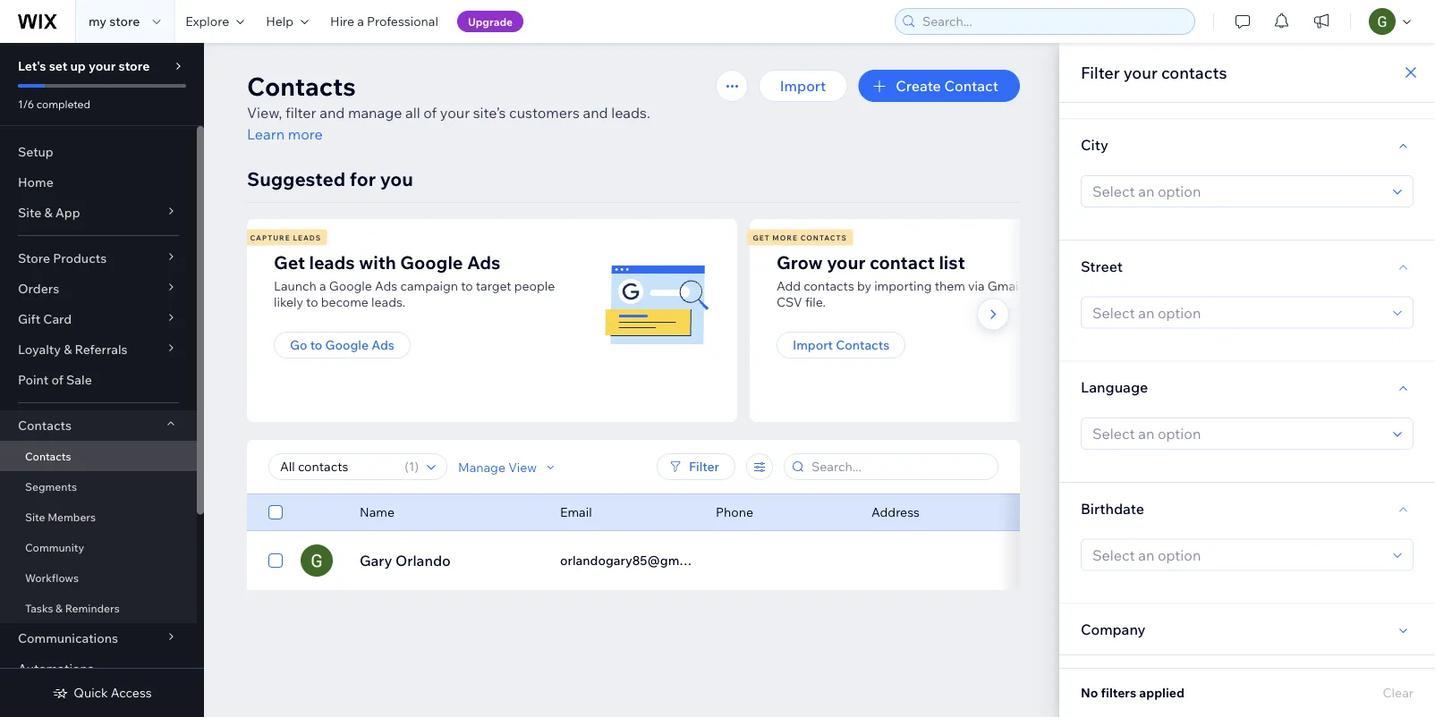 Task type: vqa. For each thing, say whether or not it's contained in the screenshot.
Setup
yes



Task type: locate. For each thing, give the bounding box(es) containing it.
ads down get leads with google ads launch a google ads campaign to target people likely to become leads.
[[372, 337, 395, 353]]

select an option field for city
[[1087, 176, 1388, 207]]

0 vertical spatial filter
[[1081, 62, 1120, 82]]

ads up target
[[467, 251, 501, 273]]

and right customers at left
[[583, 104, 608, 122]]

import for import contacts
[[793, 337, 833, 353]]

1 vertical spatial filter
[[689, 459, 720, 475]]

orders button
[[0, 274, 197, 304]]

google up campaign
[[400, 251, 463, 273]]

applied
[[1140, 686, 1185, 701]]

0 vertical spatial site
[[18, 205, 41, 221]]

(
[[405, 459, 409, 475]]

store down my store
[[119, 58, 150, 74]]

1 vertical spatial search... field
[[806, 455, 993, 480]]

store products
[[18, 251, 107, 266]]

them
[[935, 278, 966, 294]]

help button
[[255, 0, 320, 43]]

app
[[55, 205, 80, 221]]

1 vertical spatial contacts
[[804, 278, 855, 294]]

& right loyalty
[[64, 342, 72, 358]]

orlando
[[396, 552, 451, 570]]

of right the all
[[424, 104, 437, 122]]

referrals
[[75, 342, 128, 358]]

create contact button
[[859, 70, 1020, 102]]

a right hire on the left top of page
[[357, 13, 364, 29]]

capture leads
[[250, 233, 321, 242]]

of inside the contacts view, filter and manage all of your site's customers and leads. learn more
[[424, 104, 437, 122]]

import inside list
[[793, 337, 833, 353]]

manage view button
[[458, 459, 559, 475]]

1 vertical spatial of
[[51, 372, 63, 388]]

contacts view, filter and manage all of your site's customers and leads. learn more
[[247, 70, 651, 143]]

to inside button
[[310, 337, 323, 353]]

None checkbox
[[268, 502, 283, 524], [268, 550, 283, 572], [268, 502, 283, 524], [268, 550, 283, 572]]

to down 'launch'
[[306, 294, 318, 310]]

1 select an option field from the top
[[1087, 176, 1388, 207]]

0 vertical spatial google
[[400, 251, 463, 273]]

contacts inside contacts link
[[25, 450, 71, 463]]

no
[[1081, 686, 1099, 701]]

& inside dropdown button
[[64, 342, 72, 358]]

2 horizontal spatial a
[[1040, 278, 1047, 294]]

upgrade button
[[457, 11, 524, 32]]

0 horizontal spatial filter
[[689, 459, 720, 475]]

0 horizontal spatial contacts
[[804, 278, 855, 294]]

suggested for you
[[247, 167, 413, 191]]

setup
[[18, 144, 53, 160]]

learn
[[247, 125, 285, 143]]

point of sale
[[18, 372, 92, 388]]

view
[[508, 459, 537, 475]]

2 vertical spatial google
[[325, 337, 369, 353]]

site for site members
[[25, 511, 45, 524]]

leads. right customers at left
[[611, 104, 651, 122]]

contacts down by
[[836, 337, 890, 353]]

access
[[111, 686, 152, 701]]

contacts up segments
[[25, 450, 71, 463]]

1 vertical spatial store
[[119, 58, 150, 74]]

gmail
[[988, 278, 1022, 294]]

& left app at the top left of the page
[[44, 205, 52, 221]]

3 select an option field from the top
[[1087, 419, 1388, 449]]

site inside popup button
[[18, 205, 41, 221]]

view,
[[247, 104, 282, 122]]

to right go
[[310, 337, 323, 353]]

google up become
[[329, 278, 372, 294]]

quick access button
[[52, 686, 152, 702]]

1 horizontal spatial &
[[56, 602, 63, 615]]

reminders
[[65, 602, 120, 615]]

1 horizontal spatial leads.
[[611, 104, 651, 122]]

filter for filter your contacts
[[1081, 62, 1120, 82]]

automations
[[18, 661, 94, 677]]

0 vertical spatial store
[[109, 13, 140, 29]]

and right filter
[[320, 104, 345, 122]]

0 vertical spatial contacts
[[1162, 62, 1227, 82]]

products
[[53, 251, 107, 266]]

via
[[968, 278, 985, 294]]

0 horizontal spatial leads.
[[371, 294, 406, 310]]

sidebar element
[[0, 43, 204, 718]]

& for site
[[44, 205, 52, 221]]

2 vertical spatial &
[[56, 602, 63, 615]]

list containing get leads with google ads
[[244, 219, 1248, 422]]

filter inside filter button
[[689, 459, 720, 475]]

go
[[290, 337, 307, 353]]

google inside go to google ads button
[[325, 337, 369, 353]]

0 horizontal spatial a
[[319, 278, 326, 294]]

0 vertical spatial of
[[424, 104, 437, 122]]

quick
[[74, 686, 108, 701]]

0 vertical spatial &
[[44, 205, 52, 221]]

workflows link
[[0, 563, 197, 593]]

a
[[357, 13, 364, 29], [319, 278, 326, 294], [1040, 278, 1047, 294]]

& for loyalty
[[64, 342, 72, 358]]

0 vertical spatial import
[[780, 77, 826, 95]]

professional
[[367, 13, 438, 29]]

gift card button
[[0, 304, 197, 335]]

0 horizontal spatial and
[[320, 104, 345, 122]]

filter up city
[[1081, 62, 1120, 82]]

get
[[274, 251, 305, 273]]

import contacts
[[793, 337, 890, 353]]

1 horizontal spatial contacts
[[1162, 62, 1227, 82]]

site & app button
[[0, 198, 197, 228]]

filter
[[1081, 62, 1120, 82], [689, 459, 720, 475]]

store
[[109, 13, 140, 29], [119, 58, 150, 74]]

contacts inside the contacts view, filter and manage all of your site's customers and leads. learn more
[[247, 70, 356, 102]]

2 vertical spatial to
[[310, 337, 323, 353]]

all
[[405, 104, 420, 122]]

0 horizontal spatial &
[[44, 205, 52, 221]]

loyalty & referrals button
[[0, 335, 197, 365]]

completed
[[37, 97, 90, 111]]

1 horizontal spatial of
[[424, 104, 437, 122]]

get leads with google ads launch a google ads campaign to target people likely to become leads.
[[274, 251, 555, 310]]

get
[[753, 233, 770, 242]]

google
[[400, 251, 463, 273], [329, 278, 372, 294], [325, 337, 369, 353]]

google down become
[[325, 337, 369, 353]]

contacts inside "contacts" popup button
[[18, 418, 72, 434]]

site down home
[[18, 205, 41, 221]]

point of sale link
[[0, 365, 197, 396]]

1 horizontal spatial and
[[583, 104, 608, 122]]

and
[[320, 104, 345, 122], [583, 104, 608, 122]]

a right or
[[1040, 278, 1047, 294]]

filter for filter
[[689, 459, 720, 475]]

0 horizontal spatial of
[[51, 372, 63, 388]]

1/6
[[18, 97, 34, 111]]

segments
[[25, 480, 77, 494]]

ads
[[467, 251, 501, 273], [375, 278, 398, 294], [372, 337, 395, 353]]

& inside popup button
[[44, 205, 52, 221]]

filter your contacts
[[1081, 62, 1227, 82]]

4 select an option field from the top
[[1087, 540, 1388, 571]]

of inside sidebar "element"
[[51, 372, 63, 388]]

0 vertical spatial leads.
[[611, 104, 651, 122]]

manage view
[[458, 459, 537, 475]]

list
[[939, 251, 965, 273]]

community link
[[0, 533, 197, 563]]

Select an option field
[[1087, 176, 1388, 207], [1087, 298, 1388, 328], [1087, 419, 1388, 449], [1087, 540, 1388, 571]]

contacts inside the import contacts button
[[836, 337, 890, 353]]

2 vertical spatial ads
[[372, 337, 395, 353]]

leads. down "with"
[[371, 294, 406, 310]]

to
[[461, 278, 473, 294], [306, 294, 318, 310], [310, 337, 323, 353]]

& right tasks
[[56, 602, 63, 615]]

a down leads
[[319, 278, 326, 294]]

address
[[872, 505, 920, 520]]

to left target
[[461, 278, 473, 294]]

of left sale
[[51, 372, 63, 388]]

filter up phone
[[689, 459, 720, 475]]

sale
[[66, 372, 92, 388]]

leads. inside the contacts view, filter and manage all of your site's customers and leads. learn more
[[611, 104, 651, 122]]

site for site & app
[[18, 205, 41, 221]]

2 select an option field from the top
[[1087, 298, 1388, 328]]

1 vertical spatial &
[[64, 342, 72, 358]]

your inside the contacts view, filter and manage all of your site's customers and leads. learn more
[[440, 104, 470, 122]]

contacts up filter
[[247, 70, 356, 102]]

name
[[360, 505, 395, 520]]

grow
[[777, 251, 823, 273]]

gary orlando image
[[301, 545, 333, 577]]

1 vertical spatial site
[[25, 511, 45, 524]]

ads down "with"
[[375, 278, 398, 294]]

add
[[777, 278, 801, 294]]

store right my
[[109, 13, 140, 29]]

email
[[560, 505, 592, 520]]

1 vertical spatial import
[[793, 337, 833, 353]]

a inside get leads with google ads launch a google ads campaign to target people likely to become leads.
[[319, 278, 326, 294]]

get more contacts
[[753, 233, 847, 242]]

contacts down point of sale
[[18, 418, 72, 434]]

)
[[415, 459, 419, 475]]

quick access
[[74, 686, 152, 701]]

contacts
[[801, 233, 847, 242]]

Search... field
[[917, 9, 1189, 34], [806, 455, 993, 480]]

communications button
[[0, 624, 197, 654]]

customers
[[509, 104, 580, 122]]

likely
[[274, 294, 303, 310]]

site down segments
[[25, 511, 45, 524]]

city
[[1081, 136, 1109, 154]]

a inside grow your contact list add contacts by importing them via gmail or a csv file.
[[1040, 278, 1047, 294]]

2 horizontal spatial &
[[64, 342, 72, 358]]

point
[[18, 372, 49, 388]]

learn more button
[[247, 124, 323, 145]]

1 horizontal spatial filter
[[1081, 62, 1120, 82]]

1 vertical spatial leads.
[[371, 294, 406, 310]]

list
[[244, 219, 1248, 422]]

1 vertical spatial google
[[329, 278, 372, 294]]

go to google ads
[[290, 337, 395, 353]]



Task type: describe. For each thing, give the bounding box(es) containing it.
your inside sidebar "element"
[[89, 58, 116, 74]]

store inside sidebar "element"
[[119, 58, 150, 74]]

manage
[[348, 104, 402, 122]]

explore
[[185, 13, 229, 29]]

0 vertical spatial ads
[[467, 251, 501, 273]]

home
[[18, 175, 54, 190]]

file.
[[805, 294, 826, 310]]

by
[[857, 278, 872, 294]]

store
[[18, 251, 50, 266]]

loyalty & referrals
[[18, 342, 128, 358]]

import for import
[[780, 77, 826, 95]]

no filters applied
[[1081, 686, 1185, 701]]

card
[[43, 311, 72, 327]]

launch
[[274, 278, 317, 294]]

contact
[[945, 77, 999, 95]]

import contacts button
[[777, 332, 906, 359]]

site's
[[473, 104, 506, 122]]

more
[[288, 125, 323, 143]]

select an option field for birthdate
[[1087, 540, 1388, 571]]

tasks & reminders
[[25, 602, 120, 615]]

filters
[[1101, 686, 1137, 701]]

contacts inside grow your contact list add contacts by importing them via gmail or a csv file.
[[804, 278, 855, 294]]

filter button
[[657, 454, 736, 481]]

0 vertical spatial search... field
[[917, 9, 1189, 34]]

automations link
[[0, 654, 197, 685]]

site members
[[25, 511, 96, 524]]

campaign
[[400, 278, 458, 294]]

hire a professional link
[[320, 0, 449, 43]]

1 horizontal spatial a
[[357, 13, 364, 29]]

ads inside button
[[372, 337, 395, 353]]

gift
[[18, 311, 40, 327]]

go to google ads button
[[274, 332, 411, 359]]

contacts link
[[0, 441, 197, 472]]

create
[[896, 77, 941, 95]]

grow your contact list add contacts by importing them via gmail or a csv file.
[[777, 251, 1047, 310]]

select an option field for street
[[1087, 298, 1388, 328]]

1 vertical spatial to
[[306, 294, 318, 310]]

help
[[266, 13, 294, 29]]

gary
[[360, 552, 392, 570]]

select an option field for language
[[1087, 419, 1388, 449]]

site & app
[[18, 205, 80, 221]]

leads
[[293, 233, 321, 242]]

or
[[1025, 278, 1037, 294]]

up
[[70, 58, 86, 74]]

capture
[[250, 233, 291, 242]]

hire a professional
[[330, 13, 438, 29]]

become
[[321, 294, 369, 310]]

orlandogary85@gmail.com
[[560, 553, 721, 569]]

my store
[[89, 13, 140, 29]]

tasks
[[25, 602, 53, 615]]

Unsaved view field
[[275, 455, 399, 480]]

members
[[48, 511, 96, 524]]

filter
[[286, 104, 316, 122]]

loyalty
[[18, 342, 61, 358]]

target
[[476, 278, 512, 294]]

import button
[[759, 70, 848, 102]]

gary orlando
[[360, 552, 451, 570]]

manage
[[458, 459, 506, 475]]

& for tasks
[[56, 602, 63, 615]]

create contact
[[896, 77, 999, 95]]

2 and from the left
[[583, 104, 608, 122]]

let's set up your store
[[18, 58, 150, 74]]

birthdate
[[1081, 500, 1145, 518]]

home link
[[0, 167, 197, 198]]

let's
[[18, 58, 46, 74]]

set
[[49, 58, 67, 74]]

you
[[380, 167, 413, 191]]

csv
[[777, 294, 803, 310]]

contact
[[870, 251, 935, 273]]

for
[[350, 167, 376, 191]]

suggested
[[247, 167, 346, 191]]

store products button
[[0, 243, 197, 274]]

phone
[[716, 505, 754, 520]]

1
[[409, 459, 415, 475]]

1 vertical spatial ads
[[375, 278, 398, 294]]

setup link
[[0, 137, 197, 167]]

segments link
[[0, 472, 197, 502]]

people
[[514, 278, 555, 294]]

gift card
[[18, 311, 72, 327]]

my
[[89, 13, 107, 29]]

leads. inside get leads with google ads launch a google ads campaign to target people likely to become leads.
[[371, 294, 406, 310]]

0 vertical spatial to
[[461, 278, 473, 294]]

company
[[1081, 621, 1146, 639]]

1/6 completed
[[18, 97, 90, 111]]

your inside grow your contact list add contacts by importing them via gmail or a csv file.
[[827, 251, 866, 273]]

1 and from the left
[[320, 104, 345, 122]]



